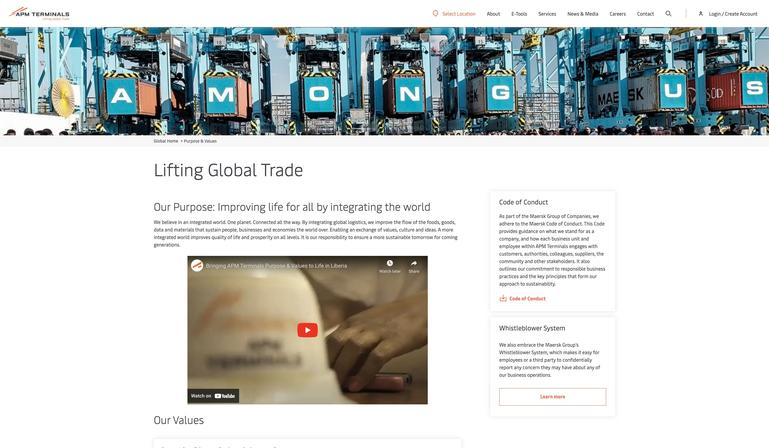 Task type: vqa. For each thing, say whether or not it's contained in the screenshot.
entering
no



Task type: describe. For each thing, give the bounding box(es) containing it.
and right practices
[[520, 273, 529, 279]]

learn more
[[541, 393, 566, 400]]

community
[[500, 258, 524, 264]]

data
[[154, 226, 164, 233]]

>
[[181, 138, 183, 144]]

way.
[[292, 219, 301, 225]]

tomorrow
[[412, 234, 434, 240]]

outlines
[[500, 265, 517, 272]]

the up improve
[[385, 199, 401, 214]]

improve
[[376, 219, 393, 225]]

it inside we believe in an integrated world. one planet. connected all the way. by integrating global logistics, we improve the flow of the foods, goods, data and materials that sustain people, businesses and economies the world over. enabling an exchange of values, culture and ideas. a more integrated world improves quality of life and prosperity on all levels. it is our responsibility to ensure a more sustainable tomorrow for coming generations.
[[302, 234, 305, 240]]

operations.
[[528, 371, 552, 378]]

values,
[[384, 226, 398, 233]]

customers,
[[500, 250, 524, 257]]

engages
[[570, 243, 588, 249]]

each
[[541, 235, 551, 242]]

services button
[[539, 0, 557, 27]]

the left foods,
[[419, 219, 426, 225]]

2 horizontal spatial more
[[554, 393, 566, 400]]

the right part at the right of page
[[522, 213, 529, 219]]

to right approach
[[521, 280, 526, 287]]

the inside we also embrace the maersk group's whistleblower system, which makes it easy for employees or a third party to confidentially report any concern they may have about any of our business operations.
[[538, 341, 545, 348]]

key
[[538, 273, 545, 279]]

/
[[723, 10, 725, 17]]

other
[[535, 258, 546, 264]]

home
[[167, 138, 178, 144]]

about
[[574, 364, 586, 371]]

1 horizontal spatial global
[[208, 157, 257, 181]]

ensure
[[354, 234, 369, 240]]

what
[[546, 228, 557, 234]]

e-
[[512, 10, 516, 17]]

and up within
[[521, 235, 530, 242]]

services
[[539, 10, 557, 17]]

of inside we also embrace the maersk group's whistleblower system, which makes it easy for employees or a third party to confidentially report any concern they may have about any of our business operations.
[[596, 364, 601, 371]]

for inside we believe in an integrated world. one planet. connected all the way. by integrating global logistics, we improve the flow of the foods, goods, data and materials that sustain people, businesses and economies the world over. enabling an exchange of values, culture and ideas. a more integrated world improves quality of life and prosperity on all levels. it is our responsibility to ensure a more sustainable tomorrow for coming generations.
[[435, 234, 441, 240]]

as part of the maersk group of companies, we adhere to the maersk code of conduct. this code provides guidance on what we stand for as a company, and how each business unit and employee within apm terminals engages with customers, authorities, colleagues, suppliers, the community and other stakeholders.  it also outlines our commitment to responsible business practices and the key principles that form our approach to sustainability.
[[500, 213, 606, 287]]

a inside we believe in an integrated world. one planet. connected all the way. by integrating global logistics, we improve the flow of the foods, goods, data and materials that sustain people, businesses and economies the world over. enabling an exchange of values, culture and ideas. a more integrated world improves quality of life and prosperity on all levels. it is our responsibility to ensure a more sustainable tomorrow for coming generations.
[[370, 234, 373, 240]]

companies,
[[568, 213, 592, 219]]

business inside we also embrace the maersk group's whistleblower system, which makes it easy for employees or a third party to confidentially report any concern they may have about any of our business operations.
[[508, 371, 527, 378]]

party
[[545, 356, 556, 363]]

media
[[586, 10, 599, 17]]

code up what
[[547, 220, 558, 227]]

as
[[586, 228, 591, 234]]

practices
[[500, 273, 519, 279]]

global home > purpose & values
[[154, 138, 217, 144]]

maersk for system
[[546, 341, 562, 348]]

people,
[[222, 226, 238, 233]]

apm
[[536, 243, 547, 249]]

it inside as part of the maersk group of companies, we adhere to the maersk code of conduct. this code provides guidance on what we stand for as a company, and how each business unit and employee within apm terminals engages with customers, authorities, colleagues, suppliers, the community and other stakeholders.  it also outlines our commitment to responsible business practices and the key principles that form our approach to sustainability.
[[577, 258, 580, 264]]

employee
[[500, 243, 521, 249]]

levels.
[[287, 234, 300, 240]]

guidance
[[519, 228, 539, 234]]

0 vertical spatial life
[[269, 199, 284, 214]]

foods,
[[427, 219, 441, 225]]

businesses
[[239, 226, 262, 233]]

by
[[303, 219, 308, 225]]

generations.
[[154, 241, 181, 248]]

login / create account link
[[699, 0, 759, 27]]

1 vertical spatial more
[[374, 234, 385, 240]]

to inside we believe in an integrated world. one planet. connected all the way. by integrating global logistics, we improve the flow of the foods, goods, data and materials that sustain people, businesses and economies the world over. enabling an exchange of values, culture and ideas. a more integrated world improves quality of life and prosperity on all levels. it is our responsibility to ensure a more sustainable tomorrow for coming generations.
[[349, 234, 353, 240]]

purpose:
[[173, 199, 215, 214]]

adhere
[[500, 220, 515, 227]]

economies
[[273, 226, 296, 233]]

lifting global trade
[[154, 157, 304, 181]]

ideas.
[[425, 226, 437, 233]]

for inside we also embrace the maersk group's whistleblower system, which makes it easy for employees or a third party to confidentially report any concern they may have about any of our business operations.
[[594, 349, 600, 356]]

one
[[228, 219, 236, 225]]

trade
[[261, 157, 304, 181]]

stakeholders.
[[547, 258, 576, 264]]

and down authorities,
[[525, 258, 533, 264]]

our right form at the bottom right of page
[[590, 273, 597, 279]]

how
[[531, 235, 540, 242]]

improving
[[218, 199, 266, 214]]

principles
[[546, 273, 567, 279]]

0 horizontal spatial world
[[177, 234, 190, 240]]

provides
[[500, 228, 518, 234]]

0 vertical spatial more
[[443, 226, 454, 233]]

with
[[589, 243, 598, 249]]

or
[[524, 356, 529, 363]]

we for our purpose: improving life for all by integrating the world
[[154, 219, 161, 225]]

on inside as part of the maersk group of companies, we adhere to the maersk code of conduct. this code provides guidance on what we stand for as a company, and how each business unit and employee within apm terminals engages with customers, authorities, colleagues, suppliers, the community and other stakeholders.  it also outlines our commitment to responsible business practices and the key principles that form our approach to sustainability.
[[540, 228, 545, 234]]

also inside we also embrace the maersk group's whistleblower system, which makes it easy for employees or a third party to confidentially report any concern they may have about any of our business operations.
[[508, 341, 517, 348]]

stand
[[566, 228, 578, 234]]

0 vertical spatial business
[[552, 235, 571, 242]]

2 any from the left
[[587, 364, 595, 371]]

coming
[[442, 234, 458, 240]]

0 vertical spatial conduct
[[524, 197, 549, 206]]

careers
[[611, 10, 627, 17]]

report
[[500, 364, 513, 371]]

materials
[[174, 226, 194, 233]]

the up economies
[[284, 219, 291, 225]]

which
[[550, 349, 563, 356]]

believe
[[162, 219, 177, 225]]

1 horizontal spatial we
[[558, 228, 564, 234]]

global home link
[[154, 138, 178, 144]]

1 vertical spatial all
[[277, 219, 283, 225]]

tools
[[516, 10, 528, 17]]

in
[[178, 219, 182, 225]]

company,
[[500, 235, 520, 242]]

whistleblower inside we also embrace the maersk group's whistleblower system, which makes it easy for employees or a third party to confidentially report any concern they may have about any of our business operations.
[[500, 349, 531, 356]]

group's
[[563, 341, 579, 348]]

logistics,
[[348, 219, 367, 225]]

within
[[522, 243, 535, 249]]

and down believe
[[165, 226, 173, 233]]

0 horizontal spatial integrated
[[154, 234, 176, 240]]

authorities,
[[525, 250, 549, 257]]

our for our purpose: improving life for all by integrating the world
[[154, 199, 171, 214]]

part
[[506, 213, 515, 219]]

the up "guidance"
[[522, 220, 529, 227]]

learn
[[541, 393, 553, 400]]

our inside we also embrace the maersk group's whistleblower system, which makes it easy for employees or a third party to confidentially report any concern they may have about any of our business operations.
[[500, 371, 507, 378]]

for inside as part of the maersk group of companies, we adhere to the maersk code of conduct. this code provides guidance on what we stand for as a company, and how each business unit and employee within apm terminals engages with customers, authorities, colleagues, suppliers, the community and other stakeholders.  it also outlines our commitment to responsible business practices and the key principles that form our approach to sustainability.
[[579, 228, 585, 234]]

over.
[[319, 226, 329, 233]]

they
[[542, 364, 551, 371]]

select
[[443, 10, 456, 17]]

the left key
[[530, 273, 537, 279]]



Task type: locate. For each thing, give the bounding box(es) containing it.
1 horizontal spatial life
[[269, 199, 284, 214]]

any
[[515, 364, 522, 371], [587, 364, 595, 371]]

1 horizontal spatial an
[[350, 226, 355, 233]]

suppliers,
[[576, 250, 596, 257]]

we up employees
[[500, 341, 507, 348]]

for down a
[[435, 234, 441, 240]]

0 vertical spatial world
[[404, 199, 431, 214]]

sustain
[[206, 226, 221, 233]]

0 horizontal spatial values
[[173, 412, 204, 427]]

business up terminals
[[552, 235, 571, 242]]

0 horizontal spatial on
[[274, 234, 280, 240]]

and down the as at the right of the page
[[582, 235, 590, 242]]

1 vertical spatial world
[[305, 226, 318, 233]]

a inside as part of the maersk group of companies, we adhere to the maersk code of conduct. this code provides guidance on what we stand for as a company, and how each business unit and employee within apm terminals engages with customers, authorities, colleagues, suppliers, the community and other stakeholders.  it also outlines our commitment to responsible business practices and the key principles that form our approach to sustainability.
[[592, 228, 595, 234]]

0 vertical spatial maersk
[[531, 213, 547, 219]]

we inside we believe in an integrated world. one planet. connected all the way. by integrating global logistics, we improve the flow of the foods, goods, data and materials that sustain people, businesses and economies the world over. enabling an exchange of values, culture and ideas. a more integrated world improves quality of life and prosperity on all levels. it is our responsibility to ensure a more sustainable tomorrow for coming generations.
[[368, 219, 374, 225]]

0 horizontal spatial we
[[368, 219, 374, 225]]

code inside code of conduct link
[[510, 295, 521, 302]]

life down people,
[[234, 234, 241, 240]]

our for our values
[[154, 412, 171, 427]]

1 vertical spatial life
[[234, 234, 241, 240]]

maersk
[[531, 213, 547, 219], [530, 220, 546, 227], [546, 341, 562, 348]]

the down way.
[[297, 226, 304, 233]]

and
[[165, 226, 173, 233], [264, 226, 272, 233], [416, 226, 424, 233], [242, 234, 250, 240], [521, 235, 530, 242], [582, 235, 590, 242], [525, 258, 533, 264], [520, 273, 529, 279]]

about
[[488, 10, 501, 17]]

business down report
[[508, 371, 527, 378]]

that inside we believe in an integrated world. one planet. connected all the way. by integrating global logistics, we improve the flow of the foods, goods, data and materials that sustain people, businesses and economies the world over. enabling an exchange of values, culture and ideas. a more integrated world improves quality of life and prosperity on all levels. it is our responsibility to ensure a more sustainable tomorrow for coming generations.
[[195, 226, 204, 233]]

1 vertical spatial it
[[577, 258, 580, 264]]

news
[[568, 10, 580, 17]]

that
[[195, 226, 204, 233], [568, 273, 577, 279]]

responsibility
[[319, 234, 348, 240]]

our inside we believe in an integrated world. one planet. connected all the way. by integrating global logistics, we improve the flow of the foods, goods, data and materials that sustain people, businesses and economies the world over. enabling an exchange of values, culture and ideas. a more integrated world improves quality of life and prosperity on all levels. it is our responsibility to ensure a more sustainable tomorrow for coming generations.
[[310, 234, 318, 240]]

for right the easy
[[594, 349, 600, 356]]

1 horizontal spatial that
[[568, 273, 577, 279]]

integrating inside we believe in an integrated world. one planet. connected all the way. by integrating global logistics, we improve the flow of the foods, goods, data and materials that sustain people, businesses and economies the world over. enabling an exchange of values, culture and ideas. a more integrated world improves quality of life and prosperity on all levels. it is our responsibility to ensure a more sustainable tomorrow for coming generations.
[[309, 219, 333, 225]]

the left flow
[[394, 219, 401, 225]]

0 horizontal spatial any
[[515, 364, 522, 371]]

login
[[710, 10, 722, 17]]

0 vertical spatial our
[[154, 199, 171, 214]]

0 horizontal spatial &
[[201, 138, 204, 144]]

easy
[[583, 349, 593, 356]]

commitment
[[527, 265, 555, 272]]

0 horizontal spatial we
[[154, 219, 161, 225]]

0 horizontal spatial that
[[195, 226, 204, 233]]

select location
[[443, 10, 476, 17]]

we inside we believe in an integrated world. one planet. connected all the way. by integrating global logistics, we improve the flow of the foods, goods, data and materials that sustain people, businesses and economies the world over. enabling an exchange of values, culture and ideas. a more integrated world improves quality of life and prosperity on all levels. it is our responsibility to ensure a more sustainable tomorrow for coming generations.
[[154, 219, 161, 225]]

& inside popup button
[[581, 10, 585, 17]]

0 vertical spatial global
[[154, 138, 166, 144]]

1 horizontal spatial integrated
[[190, 219, 212, 225]]

1 vertical spatial business
[[587, 265, 606, 272]]

an
[[183, 219, 189, 225], [350, 226, 355, 233]]

1 horizontal spatial also
[[582, 258, 590, 264]]

also down suppliers,
[[582, 258, 590, 264]]

1 vertical spatial also
[[508, 341, 517, 348]]

0 vertical spatial an
[[183, 219, 189, 225]]

on
[[540, 228, 545, 234], [274, 234, 280, 240]]

also left embrace
[[508, 341, 517, 348]]

our down report
[[500, 371, 507, 378]]

exchange
[[356, 226, 377, 233]]

more down values,
[[374, 234, 385, 240]]

code of conduct down sustainability.
[[510, 295, 546, 302]]

1 vertical spatial conduct
[[528, 295, 546, 302]]

that up improves
[[195, 226, 204, 233]]

enabling
[[330, 226, 349, 233]]

also
[[582, 258, 590, 264], [508, 341, 517, 348]]

0 vertical spatial values
[[205, 138, 217, 144]]

conduct
[[524, 197, 549, 206], [528, 295, 546, 302]]

it
[[302, 234, 305, 240], [577, 258, 580, 264]]

global
[[334, 219, 347, 225]]

we
[[154, 219, 161, 225], [500, 341, 507, 348]]

integrated up "generations."
[[154, 234, 176, 240]]

contact button
[[638, 0, 655, 27]]

life up connected
[[269, 199, 284, 214]]

we believe in an integrated world. one planet. connected all the way. by integrating global logistics, we improve the flow of the foods, goods, data and materials that sustain people, businesses and economies the world over. enabling an exchange of values, culture and ideas. a more integrated world improves quality of life and prosperity on all levels. it is our responsibility to ensure a more sustainable tomorrow for coming generations.
[[154, 219, 458, 248]]

whistleblower system
[[500, 323, 566, 332]]

system
[[544, 323, 566, 332]]

conduct up group
[[524, 197, 549, 206]]

for up way.
[[286, 199, 300, 214]]

terminals
[[548, 243, 569, 249]]

0 horizontal spatial also
[[508, 341, 517, 348]]

1 horizontal spatial a
[[530, 356, 532, 363]]

0 vertical spatial also
[[582, 258, 590, 264]]

culture
[[400, 226, 415, 233]]

more
[[443, 226, 454, 233], [374, 234, 385, 240], [554, 393, 566, 400]]

our purpose: improving life for all by integrating the world
[[154, 199, 431, 214]]

the down 'with'
[[597, 250, 604, 257]]

and down connected
[[264, 226, 272, 233]]

we right what
[[558, 228, 564, 234]]

0 vertical spatial whistleblower
[[500, 323, 543, 332]]

maersk for of
[[531, 213, 547, 219]]

to up principles
[[556, 265, 560, 272]]

business
[[552, 235, 571, 242], [587, 265, 606, 272], [508, 371, 527, 378]]

0 vertical spatial &
[[581, 10, 585, 17]]

code up part at the right of page
[[500, 197, 515, 206]]

1 vertical spatial integrating
[[309, 219, 333, 225]]

1 horizontal spatial on
[[540, 228, 545, 234]]

1 any from the left
[[515, 364, 522, 371]]

our right is
[[310, 234, 318, 240]]

we up data
[[154, 219, 161, 225]]

world.
[[213, 219, 227, 225]]

apm terminals vado gateway launch image
[[0, 27, 770, 135]]

for left the as at the right of the page
[[579, 228, 585, 234]]

select location button
[[433, 10, 476, 17]]

integrated up sustain
[[190, 219, 212, 225]]

2 vertical spatial more
[[554, 393, 566, 400]]

a
[[438, 226, 441, 233]]

2 horizontal spatial we
[[593, 213, 600, 219]]

all down economies
[[281, 234, 286, 240]]

2 horizontal spatial world
[[404, 199, 431, 214]]

2 whistleblower from the top
[[500, 349, 531, 356]]

0 horizontal spatial it
[[302, 234, 305, 240]]

1 vertical spatial values
[[173, 412, 204, 427]]

it up the responsible
[[577, 258, 580, 264]]

1 vertical spatial an
[[350, 226, 355, 233]]

flow
[[403, 219, 412, 225]]

quality
[[212, 234, 227, 240]]

1 horizontal spatial world
[[305, 226, 318, 233]]

1 horizontal spatial we
[[500, 341, 507, 348]]

we up this
[[593, 213, 600, 219]]

1 horizontal spatial business
[[552, 235, 571, 242]]

0 vertical spatial code of conduct
[[500, 197, 549, 206]]

contact
[[638, 10, 655, 17]]

a inside we also embrace the maersk group's whistleblower system, which makes it easy for employees or a third party to confidentially report any concern they may have about any of our business operations.
[[530, 356, 532, 363]]

purpose
[[184, 138, 200, 144]]

code of conduct up part at the right of page
[[500, 197, 549, 206]]

1 vertical spatial whistleblower
[[500, 349, 531, 356]]

the up system, on the bottom right of the page
[[538, 341, 545, 348]]

business up form at the bottom right of page
[[587, 265, 606, 272]]

connected
[[253, 219, 276, 225]]

sustainability.
[[527, 280, 557, 287]]

1 whistleblower from the top
[[500, 323, 543, 332]]

code down approach
[[510, 295, 521, 302]]

0 vertical spatial we
[[154, 219, 161, 225]]

1 vertical spatial code of conduct
[[510, 295, 546, 302]]

maersk up which
[[546, 341, 562, 348]]

integrating up over.
[[309, 219, 333, 225]]

to inside we also embrace the maersk group's whistleblower system, which makes it easy for employees or a third party to confidentially report any concern they may have about any of our business operations.
[[558, 356, 562, 363]]

world down materials at the left of the page
[[177, 234, 190, 240]]

makes
[[564, 349, 578, 356]]

we for whistleblower system
[[500, 341, 507, 348]]

any right about
[[587, 364, 595, 371]]

0 horizontal spatial more
[[374, 234, 385, 240]]

& right news
[[581, 10, 585, 17]]

1 vertical spatial our
[[154, 412, 171, 427]]

global
[[154, 138, 166, 144], [208, 157, 257, 181]]

goods,
[[442, 219, 456, 225]]

improves
[[191, 234, 211, 240]]

a right or
[[530, 356, 532, 363]]

integrated
[[190, 219, 212, 225], [154, 234, 176, 240]]

2 horizontal spatial business
[[587, 265, 606, 272]]

0 horizontal spatial a
[[370, 234, 373, 240]]

all left by
[[303, 199, 314, 214]]

to left 'ensure'
[[349, 234, 353, 240]]

1 our from the top
[[154, 199, 171, 214]]

2 our from the top
[[154, 412, 171, 427]]

employees
[[500, 356, 523, 363]]

e-tools button
[[512, 0, 528, 27]]

maersk left group
[[531, 213, 547, 219]]

that down the responsible
[[568, 273, 577, 279]]

more down goods, on the right of the page
[[443, 226, 454, 233]]

by
[[317, 199, 328, 214]]

code of conduct
[[500, 197, 549, 206], [510, 295, 546, 302]]

1 vertical spatial &
[[201, 138, 204, 144]]

may
[[552, 364, 561, 371]]

1 horizontal spatial any
[[587, 364, 595, 371]]

1 vertical spatial maersk
[[530, 220, 546, 227]]

1 horizontal spatial values
[[205, 138, 217, 144]]

is
[[306, 234, 309, 240]]

whistleblower up employees
[[500, 349, 531, 356]]

and down businesses
[[242, 234, 250, 240]]

0 vertical spatial all
[[303, 199, 314, 214]]

system,
[[532, 349, 549, 356]]

maersk up "guidance"
[[530, 220, 546, 227]]

we inside we also embrace the maersk group's whistleblower system, which makes it easy for employees or a third party to confidentially report any concern they may have about any of our business operations.
[[500, 341, 507, 348]]

a
[[592, 228, 595, 234], [370, 234, 373, 240], [530, 356, 532, 363]]

all up economies
[[277, 219, 283, 225]]

1 vertical spatial we
[[500, 341, 507, 348]]

for
[[286, 199, 300, 214], [579, 228, 585, 234], [435, 234, 441, 240], [594, 349, 600, 356]]

values
[[205, 138, 217, 144], [173, 412, 204, 427]]

0 vertical spatial integrating
[[331, 199, 383, 214]]

have
[[562, 364, 573, 371]]

1 horizontal spatial more
[[443, 226, 454, 233]]

0 horizontal spatial life
[[234, 234, 241, 240]]

0 horizontal spatial global
[[154, 138, 166, 144]]

& right purpose
[[201, 138, 204, 144]]

1 vertical spatial global
[[208, 157, 257, 181]]

it
[[579, 349, 582, 356]]

conduct down sustainability.
[[528, 295, 546, 302]]

code of conduct inside code of conduct link
[[510, 295, 546, 302]]

0 vertical spatial it
[[302, 234, 305, 240]]

more right 'learn'
[[554, 393, 566, 400]]

2 vertical spatial world
[[177, 234, 190, 240]]

to up may
[[558, 356, 562, 363]]

on down economies
[[274, 234, 280, 240]]

learn more link
[[500, 388, 607, 406]]

a down exchange
[[370, 234, 373, 240]]

that inside as part of the maersk group of companies, we adhere to the maersk code of conduct. this code provides guidance on what we stand for as a company, and how each business unit and employee within apm terminals engages with customers, authorities, colleagues, suppliers, the community and other stakeholders.  it also outlines our commitment to responsible business practices and the key principles that form our approach to sustainability.
[[568, 273, 577, 279]]

0 horizontal spatial an
[[183, 219, 189, 225]]

unit
[[572, 235, 580, 242]]

world up is
[[305, 226, 318, 233]]

1 horizontal spatial &
[[581, 10, 585, 17]]

1 horizontal spatial it
[[577, 258, 580, 264]]

any down employees
[[515, 364, 522, 371]]

to right adhere
[[516, 220, 520, 227]]

world up flow
[[404, 199, 431, 214]]

all
[[303, 199, 314, 214], [277, 219, 283, 225], [281, 234, 286, 240]]

and up tomorrow
[[416, 226, 424, 233]]

an right in at the left
[[183, 219, 189, 225]]

our down community in the bottom of the page
[[518, 265, 526, 272]]

careers button
[[611, 0, 627, 27]]

integrating up logistics, at the left
[[331, 199, 383, 214]]

0 vertical spatial that
[[195, 226, 204, 233]]

whistleblower up embrace
[[500, 323, 543, 332]]

integrating
[[331, 199, 383, 214], [309, 219, 333, 225]]

it left is
[[302, 234, 305, 240]]

maersk inside we also embrace the maersk group's whistleblower system, which makes it easy for employees or a third party to confidentially report any concern they may have about any of our business operations.
[[546, 341, 562, 348]]

a right the as at the right of the page
[[592, 228, 595, 234]]

2 horizontal spatial a
[[592, 228, 595, 234]]

0 vertical spatial integrated
[[190, 219, 212, 225]]

2 vertical spatial maersk
[[546, 341, 562, 348]]

world
[[404, 199, 431, 214], [305, 226, 318, 233], [177, 234, 190, 240]]

news & media
[[568, 10, 599, 17]]

login / create account
[[710, 10, 759, 17]]

we up exchange
[[368, 219, 374, 225]]

1 vertical spatial that
[[568, 273, 577, 279]]

2 vertical spatial all
[[281, 234, 286, 240]]

1 vertical spatial integrated
[[154, 234, 176, 240]]

form
[[578, 273, 589, 279]]

also inside as part of the maersk group of companies, we adhere to the maersk code of conduct. this code provides guidance on what we stand for as a company, and how each business unit and employee within apm terminals engages with customers, authorities, colleagues, suppliers, the community and other stakeholders.  it also outlines our commitment to responsible business practices and the key principles that form our approach to sustainability.
[[582, 258, 590, 264]]

lifting
[[154, 157, 204, 181]]

on up each
[[540, 228, 545, 234]]

&
[[581, 10, 585, 17], [201, 138, 204, 144]]

life inside we believe in an integrated world. one planet. connected all the way. by integrating global logistics, we improve the flow of the foods, goods, data and materials that sustain people, businesses and economies the world over. enabling an exchange of values, culture and ideas. a more integrated world improves quality of life and prosperity on all levels. it is our responsibility to ensure a more sustainable tomorrow for coming generations.
[[234, 234, 241, 240]]

2 vertical spatial business
[[508, 371, 527, 378]]

code right this
[[595, 220, 605, 227]]

0 horizontal spatial business
[[508, 371, 527, 378]]

on inside we believe in an integrated world. one planet. connected all the way. by integrating global logistics, we improve the flow of the foods, goods, data and materials that sustain people, businesses and economies the world over. enabling an exchange of values, culture and ideas. a more integrated world improves quality of life and prosperity on all levels. it is our responsibility to ensure a more sustainable tomorrow for coming generations.
[[274, 234, 280, 240]]

an down logistics, at the left
[[350, 226, 355, 233]]



